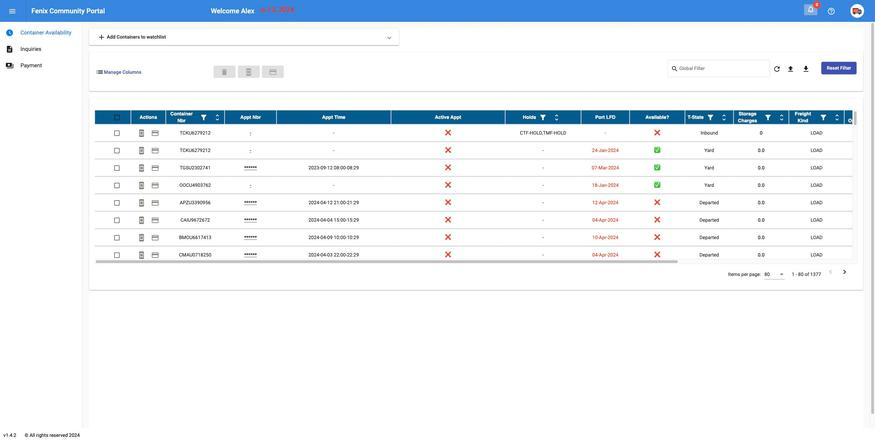 Task type: vqa. For each thing, say whether or not it's contained in the screenshot.
6th - link from the top
no



Task type: describe. For each thing, give the bounding box(es) containing it.
5 row from the top
[[95, 177, 876, 194]]

8 column header from the left
[[630, 111, 686, 124]]

2 column header from the left
[[166, 111, 225, 124]]

10 column header from the left
[[734, 111, 790, 124]]

7 row from the top
[[95, 212, 876, 229]]

3 column header from the left
[[225, 111, 277, 124]]

1 row from the top
[[95, 111, 876, 125]]

9 row from the top
[[95, 247, 876, 264]]

9 column header from the left
[[686, 111, 734, 124]]

5 column header from the left
[[391, 111, 506, 124]]

7 cell from the top
[[845, 229, 876, 246]]

3 cell from the top
[[845, 159, 876, 177]]

delete image
[[221, 68, 229, 76]]

1 column header from the left
[[131, 111, 166, 124]]

8 cell from the top
[[845, 247, 876, 264]]

6 cell from the top
[[845, 212, 876, 229]]

2 cell from the top
[[845, 142, 876, 159]]

6 column header from the left
[[506, 111, 582, 124]]

2 row from the top
[[95, 125, 876, 142]]

11 column header from the left
[[790, 111, 845, 124]]

12 column header from the left
[[845, 111, 876, 124]]



Task type: locate. For each thing, give the bounding box(es) containing it.
8 row from the top
[[95, 229, 876, 247]]

column header
[[131, 111, 166, 124], [166, 111, 225, 124], [225, 111, 277, 124], [277, 111, 391, 124], [391, 111, 506, 124], [506, 111, 582, 124], [582, 111, 630, 124], [630, 111, 686, 124], [686, 111, 734, 124], [734, 111, 790, 124], [790, 111, 845, 124], [845, 111, 876, 124]]

no color image
[[8, 7, 16, 15], [828, 7, 836, 15], [5, 29, 14, 37], [98, 33, 106, 42], [672, 65, 680, 73], [774, 65, 782, 73], [96, 68, 104, 76], [200, 114, 208, 122], [553, 114, 561, 122], [707, 114, 715, 122], [820, 114, 828, 122], [138, 129, 146, 138], [151, 147, 159, 155], [138, 164, 146, 173], [138, 217, 146, 225], [151, 234, 159, 242], [841, 268, 850, 276]]

7 column header from the left
[[582, 111, 630, 124]]

navigation
[[0, 22, 82, 74]]

grid
[[95, 111, 876, 265]]

5 cell from the top
[[845, 194, 876, 211]]

Global Watchlist Filter field
[[680, 67, 767, 72]]

4 column header from the left
[[277, 111, 391, 124]]

no color image
[[808, 5, 816, 13], [5, 45, 14, 53], [5, 62, 14, 70], [787, 65, 796, 73], [803, 65, 811, 73], [245, 68, 253, 76], [269, 68, 277, 76], [214, 114, 222, 122], [539, 114, 548, 122], [721, 114, 729, 122], [765, 114, 773, 122], [778, 114, 787, 122], [834, 114, 842, 122], [151, 129, 159, 138], [138, 147, 146, 155], [151, 164, 159, 173], [138, 182, 146, 190], [151, 182, 159, 190], [138, 199, 146, 207], [151, 199, 159, 207], [151, 217, 159, 225], [138, 234, 146, 242], [138, 252, 146, 260], [151, 252, 159, 260], [827, 268, 836, 276]]

4 row from the top
[[95, 159, 876, 177]]

3 row from the top
[[95, 142, 876, 159]]

4 cell from the top
[[845, 177, 876, 194]]

cell
[[845, 125, 876, 142], [845, 142, 876, 159], [845, 159, 876, 177], [845, 177, 876, 194], [845, 194, 876, 211], [845, 212, 876, 229], [845, 229, 876, 246], [845, 247, 876, 264]]

row
[[95, 111, 876, 125], [95, 125, 876, 142], [95, 142, 876, 159], [95, 159, 876, 177], [95, 177, 876, 194], [95, 194, 876, 212], [95, 212, 876, 229], [95, 229, 876, 247], [95, 247, 876, 264]]

1 cell from the top
[[845, 125, 876, 142]]

6 row from the top
[[95, 194, 876, 212]]



